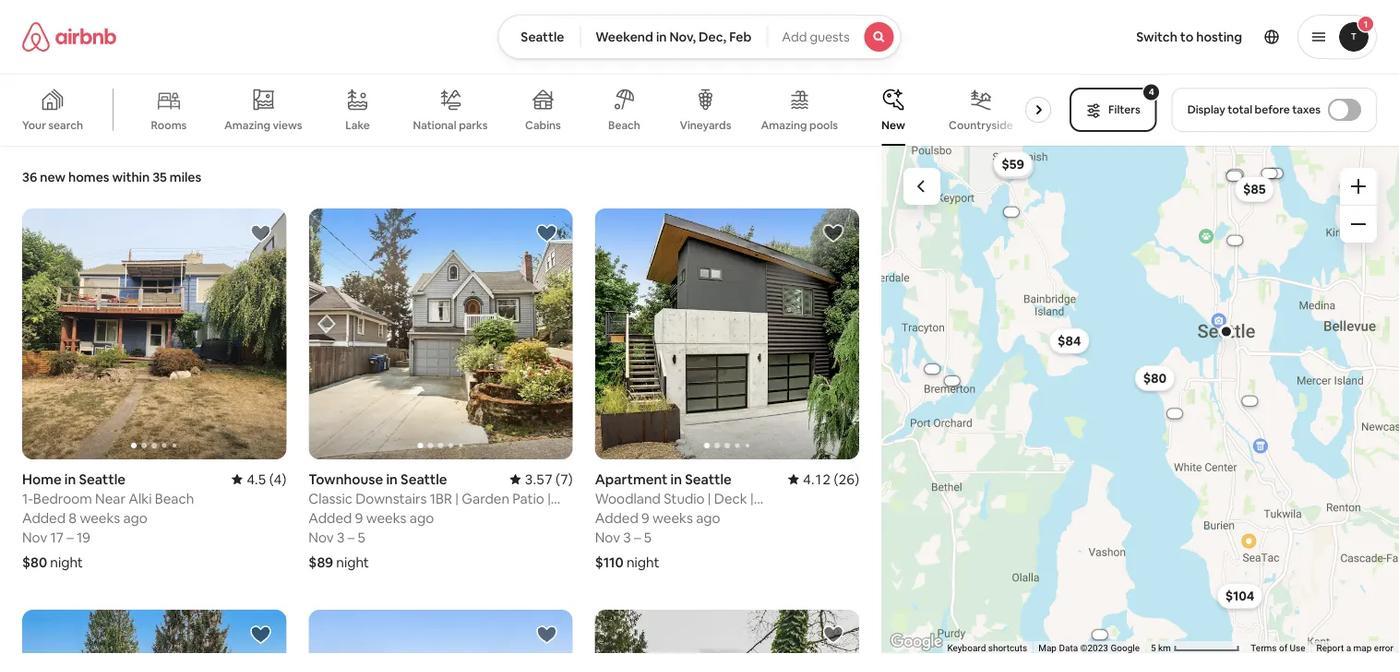 Task type: vqa. For each thing, say whether or not it's contained in the screenshot.
$479 button
no



Task type: locate. For each thing, give the bounding box(es) containing it.
report
[[1317, 643, 1344, 654]]

1 horizontal spatial nov
[[309, 528, 334, 546]]

nov inside added 9 weeks ago nov 3 – 5 $110 night
[[595, 528, 620, 546]]

seattle right townhouse
[[401, 470, 447, 488]]

3 down townhouse
[[337, 528, 345, 546]]

– down apartment
[[634, 528, 641, 546]]

4.12 out of 5 average rating,  26 reviews image
[[788, 470, 859, 488]]

weeks down near
[[80, 509, 120, 527]]

5 down townhouse
[[358, 528, 365, 546]]

guests
[[810, 29, 850, 45]]

1 9 from the left
[[355, 509, 363, 527]]

1 horizontal spatial $80
[[1143, 370, 1167, 387]]

before
[[1255, 102, 1290, 117]]

– right 17
[[67, 528, 74, 546]]

shortcuts
[[988, 643, 1028, 654]]

2 9 from the left
[[642, 509, 650, 527]]

in inside button
[[656, 29, 667, 45]]

3 inside added 9 weeks ago nov 3 – 5 $110 night
[[623, 528, 631, 546]]

4.12
[[803, 470, 831, 488]]

5 inside added 9 weeks ago nov 3 – 5 $110 night
[[644, 528, 652, 546]]

– for $89
[[348, 528, 355, 546]]

1 horizontal spatial 9
[[642, 509, 650, 527]]

seattle button
[[498, 15, 581, 59]]

1 horizontal spatial 3
[[623, 528, 631, 546]]

display total before taxes
[[1188, 102, 1321, 117]]

2 horizontal spatial weeks
[[653, 509, 693, 527]]

nov up '$110'
[[595, 528, 620, 546]]

2 weeks from the left
[[366, 509, 407, 527]]

home
[[22, 470, 61, 488]]

in up bedroom
[[64, 470, 76, 488]]

1 button
[[1298, 15, 1377, 59]]

2 horizontal spatial ago
[[696, 509, 720, 527]]

weekend in nov, dec, feb button
[[580, 15, 767, 59]]

4.5
[[247, 470, 266, 488]]

0 vertical spatial beach
[[608, 118, 640, 132]]

0 horizontal spatial 3
[[337, 528, 345, 546]]

1 horizontal spatial –
[[348, 528, 355, 546]]

1 horizontal spatial add to wishlist: apartment in seattle image
[[822, 222, 845, 245]]

in right apartment
[[671, 470, 682, 488]]

0 horizontal spatial 5
[[358, 528, 365, 546]]

group
[[0, 74, 1059, 146], [22, 209, 286, 460], [309, 209, 573, 460], [595, 209, 859, 460], [22, 610, 286, 654], [309, 610, 573, 654], [595, 610, 859, 654]]

1 vertical spatial $84
[[1058, 333, 1081, 349]]

amazing left views
[[224, 118, 270, 132]]

2 horizontal spatial night
[[627, 553, 660, 571]]

9 down apartment
[[642, 509, 650, 527]]

0 horizontal spatial beach
[[155, 490, 194, 508]]

1 3 from the left
[[337, 528, 345, 546]]

9 inside added 9 weeks ago nov 3 – 5 $110 night
[[642, 509, 650, 527]]

1 horizontal spatial $84 button
[[1049, 328, 1090, 354]]

a
[[1346, 643, 1351, 654]]

add to wishlist: apartment in seattle image
[[822, 222, 845, 245], [250, 624, 272, 646]]

weeks inside added 9 weeks ago nov 3 – 5 $110 night
[[653, 509, 693, 527]]

amazing for amazing views
[[224, 118, 270, 132]]

3 up '$110'
[[623, 528, 631, 546]]

ago inside added 9 weeks ago nov 3 – 5 $110 night
[[696, 509, 720, 527]]

1 vertical spatial add to wishlist: apartment in seattle image
[[250, 624, 272, 646]]

3 nov from the left
[[595, 528, 620, 546]]

1-
[[22, 490, 33, 508]]

ago down apartment in seattle
[[696, 509, 720, 527]]

2 horizontal spatial 5
[[1151, 643, 1156, 654]]

cabins
[[525, 118, 561, 132]]

in for weekend
[[656, 29, 667, 45]]

display
[[1188, 102, 1226, 117]]

seattle
[[521, 29, 564, 45], [79, 470, 125, 488], [401, 470, 447, 488], [685, 470, 732, 488]]

0 horizontal spatial $84 button
[[994, 153, 1034, 179]]

4.12 (26)
[[803, 470, 859, 488]]

home in seattle 1-bedroom near alki beach added 8 weeks ago nov 17 – 19 $80 night
[[22, 470, 194, 571]]

nov up $89
[[309, 528, 334, 546]]

1 vertical spatial $84 button
[[1049, 328, 1090, 354]]

night down 17
[[50, 553, 83, 571]]

seattle left weekend
[[521, 29, 564, 45]]

5 inside added 9 weeks ago nov 3 – 5 $89 night
[[358, 528, 365, 546]]

added inside added 9 weeks ago nov 3 – 5 $110 night
[[595, 509, 639, 527]]

weeks
[[80, 509, 120, 527], [366, 509, 407, 527], [653, 509, 693, 527]]

– down townhouse
[[348, 528, 355, 546]]

–
[[67, 528, 74, 546], [348, 528, 355, 546], [634, 528, 641, 546]]

seattle right apartment
[[685, 470, 732, 488]]

1 horizontal spatial amazing
[[761, 118, 807, 132]]

night for $89
[[336, 553, 369, 571]]

in for townhouse
[[386, 470, 398, 488]]

zoom out image
[[1351, 217, 1366, 232]]

in right townhouse
[[386, 470, 398, 488]]

0 horizontal spatial $84
[[1002, 158, 1026, 175]]

2 horizontal spatial nov
[[595, 528, 620, 546]]

3.57 out of 5 average rating,  7 reviews image
[[510, 470, 573, 488]]

1 horizontal spatial beach
[[608, 118, 640, 132]]

ago down 'alki'
[[123, 509, 148, 527]]

9 down townhouse
[[355, 509, 363, 527]]

1 ago from the left
[[123, 509, 148, 527]]

$104
[[1226, 588, 1255, 605]]

display total before taxes button
[[1172, 88, 1377, 132]]

3 weeks from the left
[[653, 509, 693, 527]]

0 horizontal spatial amazing
[[224, 118, 270, 132]]

5 km button
[[1145, 641, 1246, 654]]

1 weeks from the left
[[80, 509, 120, 527]]

1 horizontal spatial weeks
[[366, 509, 407, 527]]

views
[[273, 118, 302, 132]]

night inside added 9 weeks ago nov 3 – 5 $89 night
[[336, 553, 369, 571]]

in for apartment
[[671, 470, 682, 488]]

– inside added 9 weeks ago nov 3 – 5 $89 night
[[348, 528, 355, 546]]

0 horizontal spatial added
[[22, 509, 66, 527]]

$84 for topmost $84 'button'
[[1002, 158, 1026, 175]]

added up 17
[[22, 509, 66, 527]]

added 9 weeks ago nov 3 – 5 $89 night
[[309, 509, 434, 571]]

beach right cabins
[[608, 118, 640, 132]]

nov inside home in seattle 1-bedroom near alki beach added 8 weeks ago nov 17 – 19 $80 night
[[22, 528, 47, 546]]

pools
[[809, 118, 838, 132]]

amazing left pools
[[761, 118, 807, 132]]

5 down apartment in seattle
[[644, 528, 652, 546]]

$84 for right $84 'button'
[[1058, 333, 1081, 349]]

zoom in image
[[1351, 179, 1366, 194]]

nov for $89
[[309, 528, 334, 546]]

$110
[[595, 553, 624, 571]]

2 – from the left
[[348, 528, 355, 546]]

1 night from the left
[[50, 553, 83, 571]]

3 night from the left
[[627, 553, 660, 571]]

– inside added 9 weeks ago nov 3 – 5 $110 night
[[634, 528, 641, 546]]

0 vertical spatial $84
[[1002, 158, 1026, 175]]

night right '$110'
[[627, 553, 660, 571]]

2 added from the left
[[309, 509, 352, 527]]

1 horizontal spatial night
[[336, 553, 369, 571]]

1 horizontal spatial 5
[[644, 528, 652, 546]]

2 3 from the left
[[623, 528, 631, 546]]

5 for $89
[[358, 528, 365, 546]]

weeks down apartment in seattle
[[653, 509, 693, 527]]

1 added from the left
[[22, 509, 66, 527]]

taxes
[[1292, 102, 1321, 117]]

in for home
[[64, 470, 76, 488]]

feb
[[729, 29, 752, 45]]

ago inside added 9 weeks ago nov 3 – 5 $89 night
[[410, 509, 434, 527]]

1 horizontal spatial added
[[309, 509, 352, 527]]

0 vertical spatial add to wishlist: apartment in seattle image
[[822, 222, 845, 245]]

4.5 (4)
[[247, 470, 286, 488]]

1 horizontal spatial ago
[[410, 509, 434, 527]]

amazing views
[[224, 118, 302, 132]]

seattle inside button
[[521, 29, 564, 45]]

0 horizontal spatial 9
[[355, 509, 363, 527]]

in left nov,
[[656, 29, 667, 45]]

in inside home in seattle 1-bedroom near alki beach added 8 weeks ago nov 17 – 19 $80 night
[[64, 470, 76, 488]]

weeks down townhouse in seattle
[[366, 509, 407, 527]]

seattle up near
[[79, 470, 125, 488]]

3 added from the left
[[595, 509, 639, 527]]

0 vertical spatial $84 button
[[994, 153, 1034, 179]]

1 vertical spatial beach
[[155, 490, 194, 508]]

weeks inside added 9 weeks ago nov 3 – 5 $89 night
[[366, 509, 407, 527]]

group containing amazing views
[[0, 74, 1059, 146]]

0 vertical spatial $80
[[1143, 370, 1167, 387]]

1 vertical spatial $80
[[22, 553, 47, 571]]

nov left 17
[[22, 528, 47, 546]]

vineyards
[[680, 118, 731, 132]]

5 for $110
[[644, 528, 652, 546]]

2 horizontal spatial –
[[634, 528, 641, 546]]

google image
[[886, 630, 947, 654]]

0 horizontal spatial ago
[[123, 509, 148, 527]]

night right $89
[[336, 553, 369, 571]]

$80 button
[[1135, 365, 1175, 391]]

add to wishlist: home in seattle image
[[250, 222, 272, 245]]

added
[[22, 509, 66, 527], [309, 509, 352, 527], [595, 509, 639, 527]]

1 – from the left
[[67, 528, 74, 546]]

added down townhouse
[[309, 509, 352, 527]]

$84 button
[[994, 153, 1034, 179], [1049, 328, 1090, 354]]

added inside home in seattle 1-bedroom near alki beach added 8 weeks ago nov 17 – 19 $80 night
[[22, 509, 66, 527]]

0 horizontal spatial $80
[[22, 553, 47, 571]]

0 horizontal spatial night
[[50, 553, 83, 571]]

added 9 weeks ago nov 3 – 5 $110 night
[[595, 509, 720, 571]]

added for added 9 weeks ago nov 3 – 5 $89 night
[[309, 509, 352, 527]]

0 horizontal spatial weeks
[[80, 509, 120, 527]]

ago
[[123, 509, 148, 527], [410, 509, 434, 527], [696, 509, 720, 527]]

2 horizontal spatial added
[[595, 509, 639, 527]]

1 nov from the left
[[22, 528, 47, 546]]

homes
[[68, 169, 109, 186]]

0 horizontal spatial –
[[67, 528, 74, 546]]

added down apartment
[[595, 509, 639, 527]]

9 inside added 9 weeks ago nov 3 – 5 $89 night
[[355, 509, 363, 527]]

3 inside added 9 weeks ago nov 3 – 5 $89 night
[[337, 528, 345, 546]]

ago down townhouse in seattle
[[410, 509, 434, 527]]

3 for $89
[[337, 528, 345, 546]]

seattle for apartment in seattle
[[685, 470, 732, 488]]

1 horizontal spatial $84
[[1058, 333, 1081, 349]]

ago inside home in seattle 1-bedroom near alki beach added 8 weeks ago nov 17 – 19 $80 night
[[123, 509, 148, 527]]

4.5 out of 5 average rating,  4 reviews image
[[232, 470, 286, 488]]

night inside added 9 weeks ago nov 3 – 5 $110 night
[[627, 553, 660, 571]]

9 for apartment
[[642, 509, 650, 527]]

add to wishlist: apartment in seattle image
[[536, 624, 558, 646]]

2 nov from the left
[[309, 528, 334, 546]]

added inside added 9 weeks ago nov 3 – 5 $89 night
[[309, 509, 352, 527]]

added for added 9 weeks ago nov 3 – 5 $110 night
[[595, 509, 639, 527]]

$80 inside button
[[1143, 370, 1167, 387]]

0 horizontal spatial add to wishlist: apartment in seattle image
[[250, 624, 272, 646]]

nov
[[22, 528, 47, 546], [309, 528, 334, 546], [595, 528, 620, 546]]

None search field
[[498, 15, 902, 59]]

0 horizontal spatial nov
[[22, 528, 47, 546]]

within 35 miles
[[112, 169, 201, 186]]

seattle inside home in seattle 1-bedroom near alki beach added 8 weeks ago nov 17 – 19 $80 night
[[79, 470, 125, 488]]

night inside home in seattle 1-bedroom near alki beach added 8 weeks ago nov 17 – 19 $80 night
[[50, 553, 83, 571]]

3 – from the left
[[634, 528, 641, 546]]

2 night from the left
[[336, 553, 369, 571]]

hosting
[[1196, 29, 1242, 45]]

add
[[782, 29, 807, 45]]

$84
[[1002, 158, 1026, 175], [1058, 333, 1081, 349]]

8
[[69, 509, 77, 527]]

alki
[[129, 490, 152, 508]]

nov inside added 9 weeks ago nov 3 – 5 $89 night
[[309, 528, 334, 546]]

2 ago from the left
[[410, 509, 434, 527]]

amazing
[[224, 118, 270, 132], [761, 118, 807, 132]]

in
[[656, 29, 667, 45], [64, 470, 76, 488], [386, 470, 398, 488], [671, 470, 682, 488]]

your
[[22, 118, 46, 132]]

5 left km
[[1151, 643, 1156, 654]]

3 ago from the left
[[696, 509, 720, 527]]

switch to hosting link
[[1125, 18, 1253, 56]]

– inside home in seattle 1-bedroom near alki beach added 8 weeks ago nov 17 – 19 $80 night
[[67, 528, 74, 546]]

9
[[355, 509, 363, 527], [642, 509, 650, 527]]

beach right 'alki'
[[155, 490, 194, 508]]



Task type: describe. For each thing, give the bounding box(es) containing it.
keyboard shortcuts
[[948, 643, 1028, 654]]

$104 button
[[1217, 583, 1263, 609]]

weeks for added 9 weeks ago nov 3 – 5 $89 night
[[366, 509, 407, 527]]

apartment
[[595, 470, 668, 488]]

3 for $110
[[623, 528, 631, 546]]

map data ©2023 google
[[1039, 643, 1140, 654]]

search
[[48, 118, 83, 132]]

nov for $110
[[595, 528, 620, 546]]

rooms
[[151, 118, 187, 132]]

national parks
[[413, 118, 488, 132]]

keyboard shortcuts button
[[948, 642, 1028, 654]]

lake
[[346, 118, 370, 132]]

national
[[413, 118, 456, 132]]

$80 inside home in seattle 1-bedroom near alki beach added 8 weeks ago nov 17 – 19 $80 night
[[22, 553, 47, 571]]

terms of use
[[1251, 643, 1306, 654]]

17
[[50, 528, 64, 546]]

seattle for townhouse in seattle
[[401, 470, 447, 488]]

night for $110
[[627, 553, 660, 571]]

map
[[1354, 643, 1372, 654]]

report a map error
[[1317, 643, 1394, 654]]

add to wishlist: townhouse in seattle image
[[536, 222, 558, 245]]

use
[[1290, 643, 1306, 654]]

map
[[1039, 643, 1057, 654]]

(7)
[[556, 470, 573, 488]]

3.57 (7)
[[525, 470, 573, 488]]

$85
[[1243, 181, 1266, 198]]

5 km
[[1151, 643, 1174, 654]]

switch
[[1136, 29, 1178, 45]]

weeks for added 9 weeks ago nov 3 – 5 $110 night
[[653, 509, 693, 527]]

report a map error link
[[1317, 643, 1394, 654]]

1
[[1364, 18, 1368, 30]]

5 inside button
[[1151, 643, 1156, 654]]

total
[[1228, 102, 1253, 117]]

beach inside home in seattle 1-bedroom near alki beach added 8 weeks ago nov 17 – 19 $80 night
[[155, 490, 194, 508]]

ago for added 9 weeks ago nov 3 – 5 $110 night
[[696, 509, 720, 527]]

keyboard
[[948, 643, 986, 654]]

terms of use link
[[1251, 643, 1306, 654]]

$59
[[1002, 156, 1025, 172]]

countryside
[[949, 118, 1013, 132]]

nov,
[[670, 29, 696, 45]]

your search
[[22, 118, 83, 132]]

©2023
[[1081, 643, 1109, 654]]

terms
[[1251, 643, 1277, 654]]

google
[[1111, 643, 1140, 654]]

4
[[1149, 86, 1154, 98]]

seattle for home in seattle 1-bedroom near alki beach added 8 weeks ago nov 17 – 19 $80 night
[[79, 470, 125, 488]]

dec,
[[699, 29, 727, 45]]

of
[[1279, 643, 1288, 654]]

near
[[95, 490, 126, 508]]

bedroom
[[33, 490, 92, 508]]

weeks inside home in seattle 1-bedroom near alki beach added 8 weeks ago nov 17 – 19 $80 night
[[80, 509, 120, 527]]

$89
[[309, 553, 333, 571]]

3.57
[[525, 470, 553, 488]]

townhouse in seattle
[[309, 470, 447, 488]]

weekend in nov, dec, feb
[[596, 29, 752, 45]]

parks
[[459, 118, 488, 132]]

apartment in seattle
[[595, 470, 732, 488]]

none search field containing seattle
[[498, 15, 902, 59]]

add to wishlist: home in bainbridge island image
[[822, 624, 845, 646]]

townhouse
[[309, 470, 383, 488]]

switch to hosting
[[1136, 29, 1242, 45]]

amazing for amazing pools
[[761, 118, 807, 132]]

weekend
[[596, 29, 653, 45]]

data
[[1059, 643, 1078, 654]]

(4)
[[269, 470, 286, 488]]

add guests
[[782, 29, 850, 45]]

– for $110
[[634, 528, 641, 546]]

19
[[77, 528, 90, 546]]

$59 button
[[994, 151, 1033, 177]]

36 new homes within 35 miles
[[22, 169, 201, 186]]

ago for added 9 weeks ago nov 3 – 5 $89 night
[[410, 509, 434, 527]]

add guests button
[[766, 15, 902, 59]]

new
[[882, 118, 905, 132]]

amazing pools
[[761, 118, 838, 132]]

google map
showing 20 stays. region
[[882, 146, 1399, 654]]

km
[[1158, 643, 1171, 654]]

9 for townhouse
[[355, 509, 363, 527]]

profile element
[[924, 0, 1377, 74]]

36
[[22, 169, 37, 186]]

(26)
[[834, 470, 859, 488]]

new
[[40, 169, 66, 186]]

error
[[1374, 643, 1394, 654]]

to
[[1180, 29, 1194, 45]]

filters
[[1109, 102, 1141, 117]]

filters button
[[1070, 88, 1157, 132]]



